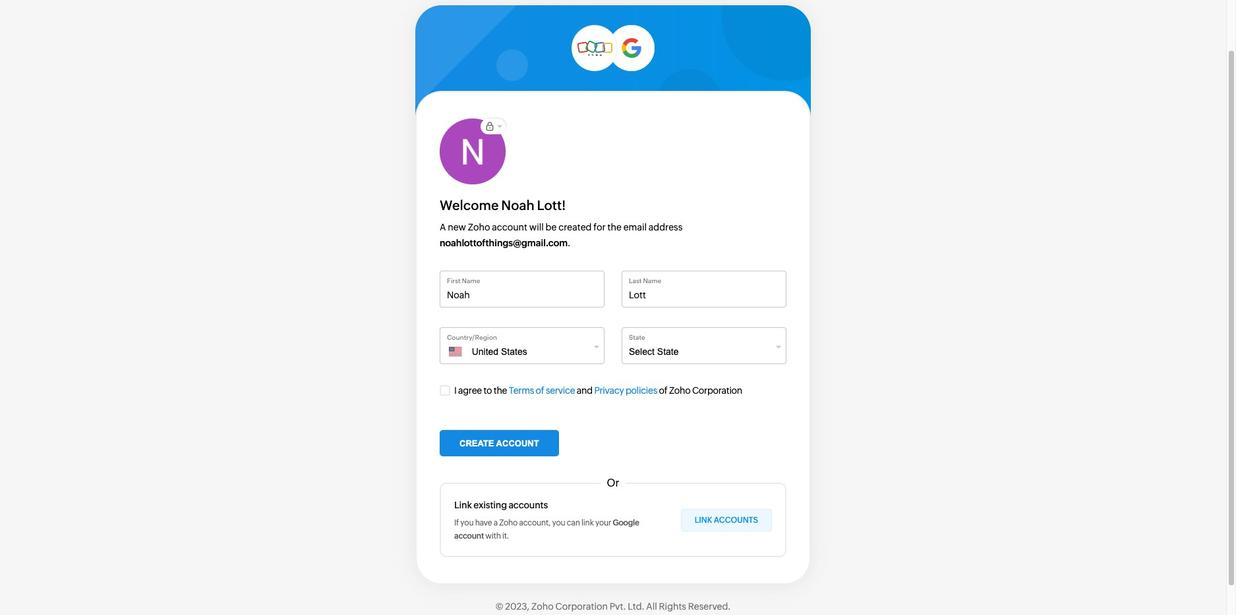 Task type: vqa. For each thing, say whether or not it's contained in the screenshot.
SEARCH... field
no



Task type: locate. For each thing, give the bounding box(es) containing it.
you right if
[[460, 519, 474, 528]]

link
[[454, 500, 472, 511], [695, 516, 712, 525]]

link left accounts
[[695, 516, 712, 525]]

first name
[[447, 278, 480, 285]]

account inside the if you have a zoho account, you can link your google account with it.
[[454, 532, 484, 541]]

link up if
[[454, 500, 472, 511]]

of right policies
[[659, 386, 667, 396]]

Enter your last name text field
[[629, 289, 779, 302]]

1 horizontal spatial account
[[492, 222, 527, 233]]

Enter your first name text field
[[447, 289, 597, 302]]

0 horizontal spatial of
[[536, 386, 544, 396]]

zoho right new
[[468, 222, 490, 233]]

1 horizontal spatial the
[[608, 222, 622, 233]]

name right first
[[462, 278, 480, 285]]

service
[[546, 386, 575, 396]]

0 vertical spatial link
[[454, 500, 472, 511]]

©
[[496, 602, 503, 612]]

state
[[629, 334, 645, 342]]

ltd.
[[628, 602, 644, 612]]

link for link accounts
[[695, 516, 712, 525]]

0 horizontal spatial account
[[454, 532, 484, 541]]

1 horizontal spatial of
[[659, 386, 667, 396]]

1 name from the left
[[462, 278, 480, 285]]

the inside a new zoho account will be created for the email address noahlottofthings@gmail.com .
[[608, 222, 622, 233]]

privacy policies link
[[594, 386, 657, 396]]

zoho right a
[[499, 519, 518, 528]]

or
[[607, 477, 619, 490]]

1 vertical spatial link
[[695, 516, 712, 525]]

of
[[536, 386, 544, 396], [659, 386, 667, 396]]

pvt.
[[610, 602, 626, 612]]

zoho inside a new zoho account will be created for the email address noahlottofthings@gmail.com .
[[468, 222, 490, 233]]

account up 'noahlottofthings@gmail.com'
[[492, 222, 527, 233]]

the
[[608, 222, 622, 233], [494, 386, 507, 396]]

account down if
[[454, 532, 484, 541]]

zoho corporation pvt. ltd. link
[[531, 602, 644, 612]]

a new zoho account will be created for the email address noahlottofthings@gmail.com .
[[440, 222, 683, 249]]

create
[[460, 439, 494, 449]]

terms of service link
[[509, 386, 575, 396]]

0 vertical spatial corporation
[[692, 386, 742, 396]]

0 horizontal spatial corporation
[[556, 602, 608, 612]]

privacy
[[594, 386, 624, 396]]

you
[[460, 519, 474, 528], [552, 519, 565, 528]]

2 you from the left
[[552, 519, 565, 528]]

0 horizontal spatial you
[[460, 519, 474, 528]]

agree
[[458, 386, 482, 396]]

2 name from the left
[[643, 278, 661, 285]]

1 vertical spatial the
[[494, 386, 507, 396]]

you left can
[[552, 519, 565, 528]]

account inside a new zoho account will be created for the email address noahlottofthings@gmail.com .
[[492, 222, 527, 233]]

0 horizontal spatial name
[[462, 278, 480, 285]]

name
[[462, 278, 480, 285], [643, 278, 661, 285]]

can
[[567, 519, 580, 528]]

1 of from the left
[[536, 386, 544, 396]]

reserved.
[[688, 602, 731, 612]]

zoho inside the if you have a zoho account, you can link your google account with it.
[[499, 519, 518, 528]]

link
[[581, 519, 594, 528]]

policies
[[626, 386, 657, 396]]

1 you from the left
[[460, 519, 474, 528]]

terms
[[509, 386, 534, 396]]

welcome
[[440, 198, 499, 213]]

2023,
[[505, 602, 530, 612]]

0 vertical spatial account
[[492, 222, 527, 233]]

the right for
[[608, 222, 622, 233]]

link existing accounts
[[454, 500, 548, 511]]

1 horizontal spatial link
[[695, 516, 712, 525]]

myself image
[[481, 119, 494, 134]]

create account
[[460, 439, 539, 449]]

None field
[[462, 345, 575, 359]]

0 horizontal spatial the
[[494, 386, 507, 396]]

corporation
[[692, 386, 742, 396], [556, 602, 608, 612]]

0 vertical spatial the
[[608, 222, 622, 233]]

name right last
[[643, 278, 661, 285]]

account,
[[519, 519, 551, 528]]

1 vertical spatial account
[[454, 532, 484, 541]]

with
[[485, 532, 501, 541]]

google
[[613, 519, 639, 528]]

the right to
[[494, 386, 507, 396]]

address
[[649, 222, 683, 233]]

zoho
[[468, 222, 490, 233], [669, 386, 691, 396], [499, 519, 518, 528], [531, 602, 554, 612]]

accounts
[[714, 516, 758, 525]]

noahlottofthings@gmail.com
[[440, 238, 568, 249]]

© 2023, zoho corporation pvt. ltd. all rights reserved.
[[496, 602, 731, 612]]

1 horizontal spatial name
[[643, 278, 661, 285]]

1 horizontal spatial corporation
[[692, 386, 742, 396]]

of right terms
[[536, 386, 544, 396]]

account
[[492, 222, 527, 233], [454, 532, 484, 541]]

name for first name
[[462, 278, 480, 285]]

a
[[440, 222, 446, 233]]

all
[[646, 602, 657, 612]]

2 of from the left
[[659, 386, 667, 396]]

i agree to the terms of service and privacy policies of zoho corporation
[[454, 386, 742, 396]]

1 horizontal spatial you
[[552, 519, 565, 528]]

welcome noah lott!
[[440, 198, 566, 213]]

0 horizontal spatial link
[[454, 500, 472, 511]]

new
[[448, 222, 466, 233]]



Task type: describe. For each thing, give the bounding box(es) containing it.
create account button
[[440, 431, 559, 457]]

your
[[595, 519, 611, 528]]

created
[[559, 222, 592, 233]]

1 vertical spatial corporation
[[556, 602, 608, 612]]

accounts
[[509, 500, 548, 511]]

account
[[496, 439, 539, 449]]

for
[[594, 222, 606, 233]]

email
[[624, 222, 647, 233]]

if
[[454, 519, 459, 528]]

be
[[546, 222, 557, 233]]

have
[[475, 519, 492, 528]]

existing
[[474, 500, 507, 511]]

rights
[[659, 602, 686, 612]]

link accounts
[[695, 516, 758, 525]]

lott!
[[537, 198, 566, 213]]

.
[[568, 238, 570, 249]]

it.
[[502, 532, 509, 541]]

i
[[454, 386, 457, 396]]

country/region
[[447, 334, 497, 342]]

noah
[[501, 198, 534, 213]]

to
[[484, 386, 492, 396]]

will
[[529, 222, 544, 233]]

zoho right 2023, at left
[[531, 602, 554, 612]]

zoho right policies
[[669, 386, 691, 396]]

and
[[577, 386, 593, 396]]

link for link existing accounts
[[454, 500, 472, 511]]

first
[[447, 278, 461, 285]]

last
[[629, 278, 642, 285]]

last name
[[629, 278, 661, 285]]

if you have a zoho account, you can link your google account with it.
[[454, 519, 639, 541]]

name for last name
[[643, 278, 661, 285]]

a
[[494, 519, 498, 528]]



